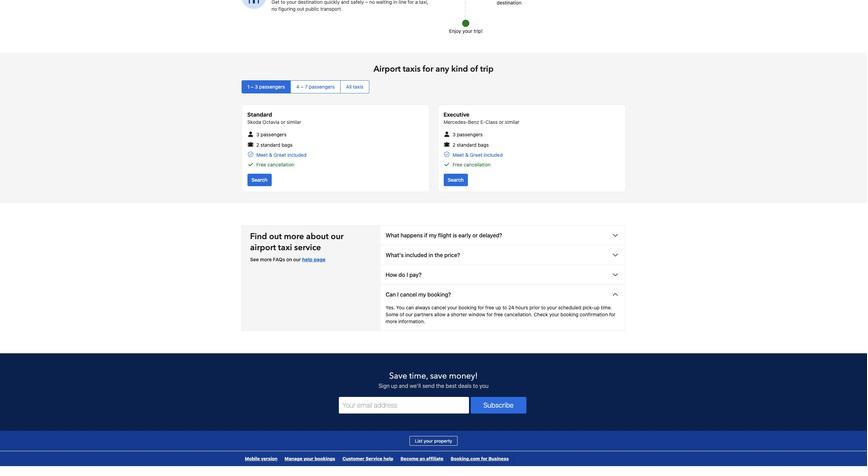 Task type: locate. For each thing, give the bounding box(es) containing it.
2 horizontal spatial included
[[484, 152, 503, 158]]

1 horizontal spatial or
[[473, 232, 478, 239]]

shorter
[[451, 312, 467, 318]]

a right allow
[[447, 312, 450, 318]]

for left business
[[481, 456, 488, 462]]

0 horizontal spatial more
[[260, 257, 272, 263]]

– left the 7
[[301, 84, 304, 90]]

search for executive
[[448, 177, 464, 183]]

0 horizontal spatial taxis
[[353, 84, 364, 90]]

3 right 1
[[255, 84, 258, 90]]

standard
[[248, 112, 272, 118]]

and
[[341, 0, 350, 5], [399, 383, 409, 389]]

1 vertical spatial our
[[294, 257, 301, 263]]

similar
[[287, 119, 301, 125], [505, 119, 520, 125]]

free down can i cancel my booking? dropdown button
[[486, 305, 495, 311]]

meet & greet included for executive
[[453, 152, 503, 158]]

meet down mercedes-
[[453, 152, 464, 158]]

can i cancel my booking? element
[[380, 305, 626, 331]]

can i cancel my booking?
[[386, 292, 451, 298]]

free left cancellation.
[[495, 312, 503, 318]]

bags for executive
[[478, 142, 489, 148]]

2 vertical spatial our
[[406, 312, 413, 318]]

1 horizontal spatial 2
[[453, 142, 456, 148]]

0 horizontal spatial free cancellation
[[257, 162, 295, 168]]

all
[[346, 84, 352, 90]]

0 horizontal spatial 3 passengers
[[257, 132, 287, 138]]

and down save
[[399, 383, 409, 389]]

can
[[406, 305, 414, 311]]

included
[[288, 152, 307, 158], [484, 152, 503, 158], [406, 252, 428, 258]]

Your email address email field
[[339, 397, 469, 414]]

3 for executive
[[453, 132, 456, 138]]

1 horizontal spatial in
[[429, 252, 434, 258]]

greet for executive
[[470, 152, 483, 158]]

bags down e-
[[478, 142, 489, 148]]

included for executive
[[484, 152, 503, 158]]

1 horizontal spatial &
[[466, 152, 469, 158]]

customer service help
[[343, 456, 394, 462]]

or
[[281, 119, 286, 125], [499, 119, 504, 125], [473, 232, 478, 239]]

1 search button from the left
[[248, 174, 272, 186]]

my right if
[[429, 232, 437, 239]]

included for standard
[[288, 152, 307, 158]]

0 horizontal spatial cancel
[[400, 292, 417, 298]]

1 vertical spatial i
[[398, 292, 399, 298]]

1 vertical spatial my
[[419, 292, 426, 298]]

2 booking airport taxi image from the left
[[459, 0, 605, 31]]

the inside dropdown button
[[435, 252, 443, 258]]

1 horizontal spatial 3 passengers
[[453, 132, 483, 138]]

affiliate
[[427, 456, 444, 462]]

i right can
[[398, 292, 399, 298]]

up up confirmation
[[594, 305, 600, 311]]

1 similar from the left
[[287, 119, 301, 125]]

1 vertical spatial of
[[400, 312, 405, 318]]

meet down skoda
[[257, 152, 268, 158]]

2 free from the left
[[453, 162, 463, 168]]

to inside save time, save money! sign up and we'll send the best deals to you
[[473, 383, 478, 389]]

1 vertical spatial the
[[437, 383, 445, 389]]

1 vertical spatial booking
[[561, 312, 579, 318]]

to inside get to your destination quickly and safely – no waiting in line for a taxi, no figuring out public transport
[[281, 0, 286, 5]]

time,
[[410, 371, 428, 382]]

1 horizontal spatial standard
[[457, 142, 477, 148]]

3 passengers down benz
[[453, 132, 483, 138]]

customer
[[343, 456, 365, 462]]

and left "safely"
[[341, 0, 350, 5]]

0 vertical spatial taxis
[[403, 64, 421, 75]]

property
[[435, 439, 453, 444]]

0 vertical spatial and
[[341, 0, 350, 5]]

for left any
[[423, 64, 434, 75]]

1 meet from the left
[[257, 152, 268, 158]]

our
[[331, 231, 344, 243], [294, 257, 301, 263], [406, 312, 413, 318]]

1 horizontal spatial booking
[[561, 312, 579, 318]]

booking up 'shorter'
[[459, 305, 477, 311]]

1 vertical spatial no
[[272, 6, 277, 12]]

what's included in the price?
[[386, 252, 461, 258]]

or right octavia on the left of the page
[[281, 119, 286, 125]]

or right early
[[473, 232, 478, 239]]

2 horizontal spatial more
[[386, 319, 397, 325]]

of
[[471, 64, 479, 75], [400, 312, 405, 318]]

greet down benz
[[470, 152, 483, 158]]

1 & from the left
[[269, 152, 273, 158]]

1 vertical spatial in
[[429, 252, 434, 258]]

prior
[[530, 305, 540, 311]]

meet & greet included down octavia on the left of the page
[[257, 152, 307, 158]]

0 horizontal spatial meet & greet included
[[257, 152, 307, 158]]

1 vertical spatial out
[[269, 231, 282, 243]]

0 vertical spatial booking
[[459, 305, 477, 311]]

booking?
[[428, 292, 451, 298]]

2 search from the left
[[448, 177, 464, 183]]

bags down standard skoda octavia or similar
[[282, 142, 293, 148]]

1 bags from the left
[[282, 142, 293, 148]]

0 horizontal spatial –
[[251, 84, 254, 90]]

taxis right airport
[[403, 64, 421, 75]]

1 horizontal spatial bags
[[478, 142, 489, 148]]

meet & greet included
[[257, 152, 307, 158], [453, 152, 503, 158]]

meet for standard
[[257, 152, 268, 158]]

– right 1
[[251, 84, 254, 90]]

trip
[[481, 64, 494, 75]]

allow
[[435, 312, 446, 318]]

meet & greet included for standard
[[257, 152, 307, 158]]

and inside save time, save money! sign up and we'll send the best deals to you
[[399, 383, 409, 389]]

more right see
[[260, 257, 272, 263]]

free for standard
[[257, 162, 266, 168]]

1 horizontal spatial free cancellation
[[453, 162, 491, 168]]

search button for executive
[[444, 174, 468, 186]]

1 search from the left
[[252, 177, 268, 183]]

subscribe
[[484, 402, 514, 410]]

do
[[399, 272, 406, 278]]

taxis inside sort results by "element"
[[353, 84, 364, 90]]

1 horizontal spatial booking airport taxi image
[[459, 0, 605, 31]]

can
[[386, 292, 396, 298]]

1 horizontal spatial included
[[406, 252, 428, 258]]

1 2 from the left
[[257, 142, 259, 148]]

2 free cancellation from the left
[[453, 162, 491, 168]]

a inside get to your destination quickly and safely – no waiting in line for a taxi, no figuring out public transport
[[416, 0, 418, 5]]

more up on in the left bottom of the page
[[284, 231, 304, 243]]

1 horizontal spatial 2 standard bags
[[453, 142, 489, 148]]

booking.com for business
[[451, 456, 509, 462]]

0 vertical spatial help
[[302, 257, 313, 263]]

1 free cancellation from the left
[[257, 162, 295, 168]]

skoda
[[248, 119, 261, 125]]

2 meet & greet included from the left
[[453, 152, 503, 158]]

0 horizontal spatial 2
[[257, 142, 259, 148]]

0 vertical spatial the
[[435, 252, 443, 258]]

2 horizontal spatial –
[[365, 0, 368, 5]]

similar inside executive mercedes-benz e-class or similar
[[505, 119, 520, 125]]

1 horizontal spatial meet & greet included
[[453, 152, 503, 158]]

& for executive
[[466, 152, 469, 158]]

cancellation for standard
[[268, 162, 295, 168]]

1 horizontal spatial greet
[[470, 152, 483, 158]]

manage
[[285, 456, 303, 462]]

passengers right 1
[[259, 84, 285, 90]]

& down octavia on the left of the page
[[269, 152, 273, 158]]

our right about
[[331, 231, 344, 243]]

your up figuring
[[287, 0, 297, 5]]

0 vertical spatial my
[[429, 232, 437, 239]]

1 horizontal spatial search
[[448, 177, 464, 183]]

for
[[408, 0, 414, 5], [423, 64, 434, 75], [478, 305, 484, 311], [487, 312, 493, 318], [610, 312, 616, 318], [481, 456, 488, 462]]

0 vertical spatial in
[[394, 0, 398, 5]]

1 vertical spatial taxis
[[353, 84, 364, 90]]

my for booking?
[[419, 292, 426, 298]]

in
[[394, 0, 398, 5], [429, 252, 434, 258]]

2 bags from the left
[[478, 142, 489, 148]]

0 vertical spatial i
[[407, 272, 408, 278]]

bags for standard
[[282, 142, 293, 148]]

free cancellation
[[257, 162, 295, 168], [453, 162, 491, 168]]

3 down skoda
[[257, 132, 260, 138]]

you
[[480, 383, 489, 389]]

similar right 'class'
[[505, 119, 520, 125]]

standard
[[261, 142, 281, 148], [457, 142, 477, 148]]

0 horizontal spatial i
[[398, 292, 399, 298]]

some
[[386, 312, 399, 318]]

our right on in the left bottom of the page
[[294, 257, 301, 263]]

2 standard bags down octavia on the left of the page
[[257, 142, 293, 148]]

meet & greet included down benz
[[453, 152, 503, 158]]

help page link
[[302, 257, 326, 263]]

1 – 3 passengers
[[248, 84, 285, 90]]

more down the some
[[386, 319, 397, 325]]

0 horizontal spatial in
[[394, 0, 398, 5]]

0 horizontal spatial my
[[419, 292, 426, 298]]

an
[[420, 456, 425, 462]]

search
[[252, 177, 268, 183], [448, 177, 464, 183]]

1 3 passengers from the left
[[257, 132, 287, 138]]

1 horizontal spatial taxis
[[403, 64, 421, 75]]

& down benz
[[466, 152, 469, 158]]

booking airport taxi image
[[242, 0, 266, 9], [459, 0, 605, 31]]

a left taxi,
[[416, 0, 418, 5]]

2 standard bags for standard
[[257, 142, 293, 148]]

0 horizontal spatial booking airport taxi image
[[242, 0, 266, 9]]

0 vertical spatial out
[[297, 6, 304, 12]]

help
[[302, 257, 313, 263], [384, 456, 394, 462]]

safely
[[351, 0, 364, 5]]

2 horizontal spatial our
[[406, 312, 413, 318]]

greet down octavia on the left of the page
[[274, 152, 286, 158]]

0 horizontal spatial bags
[[282, 142, 293, 148]]

or inside standard skoda octavia or similar
[[281, 119, 286, 125]]

1 standard from the left
[[261, 142, 281, 148]]

or inside executive mercedes-benz e-class or similar
[[499, 119, 504, 125]]

time.
[[601, 305, 613, 311]]

to right get
[[281, 0, 286, 5]]

1 2 standard bags from the left
[[257, 142, 293, 148]]

1 vertical spatial a
[[447, 312, 450, 318]]

1 horizontal spatial a
[[447, 312, 450, 318]]

0 horizontal spatial 2 standard bags
[[257, 142, 293, 148]]

up right 'sign'
[[391, 383, 398, 389]]

4 – 7 passengers
[[297, 84, 335, 90]]

for right 'window'
[[487, 312, 493, 318]]

i right do in the left of the page
[[407, 272, 408, 278]]

up left the 24
[[496, 305, 502, 311]]

what happens if my flight is early or delayed?
[[386, 232, 503, 239]]

1 booking airport taxi image from the left
[[242, 0, 266, 9]]

3
[[255, 84, 258, 90], [257, 132, 260, 138], [453, 132, 456, 138]]

2 cancellation from the left
[[464, 162, 491, 168]]

a inside yes. you can always cancel your booking for free up to 24 hours prior to your scheduled pick-up time. some of our partners allow a shorter window for free cancellation. check your booking confirmation for more information.
[[447, 312, 450, 318]]

1 free from the left
[[257, 162, 266, 168]]

of inside yes. you can always cancel your booking for free up to 24 hours prior to your scheduled pick-up time. some of our partners allow a shorter window for free cancellation. check your booking confirmation for more information.
[[400, 312, 405, 318]]

out right find
[[269, 231, 282, 243]]

in left the line
[[394, 0, 398, 5]]

your left trip!
[[463, 28, 473, 34]]

2 down mercedes-
[[453, 142, 456, 148]]

standard down octavia on the left of the page
[[261, 142, 281, 148]]

2 similar from the left
[[505, 119, 520, 125]]

figuring
[[279, 6, 296, 12]]

1 horizontal spatial –
[[301, 84, 304, 90]]

0 horizontal spatial free
[[257, 162, 266, 168]]

the left price? at the bottom right
[[435, 252, 443, 258]]

taxi
[[278, 242, 292, 254]]

0 horizontal spatial and
[[341, 0, 350, 5]]

your right check
[[550, 312, 560, 318]]

3 down mercedes-
[[453, 132, 456, 138]]

your up 'shorter'
[[448, 305, 458, 311]]

0 horizontal spatial help
[[302, 257, 313, 263]]

2 down skoda
[[257, 142, 259, 148]]

your right list
[[424, 439, 433, 444]]

2 search button from the left
[[444, 174, 468, 186]]

navigation
[[242, 452, 513, 467], [244, 467, 623, 473]]

0 horizontal spatial no
[[272, 6, 277, 12]]

deals
[[459, 383, 472, 389]]

2 vertical spatial more
[[386, 319, 397, 325]]

no down get
[[272, 6, 277, 12]]

0 horizontal spatial meet
[[257, 152, 268, 158]]

1 horizontal spatial and
[[399, 383, 409, 389]]

2 horizontal spatial or
[[499, 119, 504, 125]]

taxi,
[[420, 0, 429, 5]]

1 horizontal spatial more
[[284, 231, 304, 243]]

0 horizontal spatial search
[[252, 177, 268, 183]]

0 horizontal spatial of
[[400, 312, 405, 318]]

similar right octavia on the left of the page
[[287, 119, 301, 125]]

cancel inside yes. you can always cancel your booking for free up to 24 hours prior to your scheduled pick-up time. some of our partners allow a shorter window for free cancellation. check your booking confirmation for more information.
[[432, 305, 447, 311]]

0 horizontal spatial cancellation
[[268, 162, 295, 168]]

of left the trip
[[471, 64, 479, 75]]

business
[[489, 456, 509, 462]]

window
[[469, 312, 486, 318]]

in left price? at the bottom right
[[429, 252, 434, 258]]

the down save
[[437, 383, 445, 389]]

taxis right all
[[353, 84, 364, 90]]

how do i pay?
[[386, 272, 422, 278]]

our down can
[[406, 312, 413, 318]]

you
[[397, 305, 405, 311]]

2
[[257, 142, 259, 148], [453, 142, 456, 148]]

a
[[416, 0, 418, 5], [447, 312, 450, 318]]

0 horizontal spatial booking
[[459, 305, 477, 311]]

1 horizontal spatial of
[[471, 64, 479, 75]]

0 horizontal spatial a
[[416, 0, 418, 5]]

cancel
[[400, 292, 417, 298], [432, 305, 447, 311]]

booking down scheduled
[[561, 312, 579, 318]]

0 horizontal spatial up
[[391, 383, 398, 389]]

– for 1 – 3 passengers
[[251, 84, 254, 90]]

3 passengers down octavia on the left of the page
[[257, 132, 287, 138]]

money!
[[449, 371, 478, 382]]

0 horizontal spatial included
[[288, 152, 307, 158]]

can i cancel my booking? button
[[380, 285, 626, 305]]

&
[[269, 152, 273, 158], [466, 152, 469, 158]]

0 horizontal spatial greet
[[274, 152, 286, 158]]

for down time.
[[610, 312, 616, 318]]

1 vertical spatial and
[[399, 383, 409, 389]]

0 vertical spatial cancel
[[400, 292, 417, 298]]

2 3 passengers from the left
[[453, 132, 483, 138]]

for right the line
[[408, 0, 414, 5]]

standard for executive
[[457, 142, 477, 148]]

cancel up can
[[400, 292, 417, 298]]

2 greet from the left
[[470, 152, 483, 158]]

is
[[453, 232, 457, 239]]

0 horizontal spatial or
[[281, 119, 286, 125]]

1 vertical spatial help
[[384, 456, 394, 462]]

early
[[459, 232, 471, 239]]

help right service
[[384, 456, 394, 462]]

1 greet from the left
[[274, 152, 286, 158]]

1 horizontal spatial meet
[[453, 152, 464, 158]]

0 horizontal spatial similar
[[287, 119, 301, 125]]

2 2 from the left
[[453, 142, 456, 148]]

1 horizontal spatial free
[[453, 162, 463, 168]]

service
[[366, 456, 383, 462]]

my up always
[[419, 292, 426, 298]]

or right 'class'
[[499, 119, 504, 125]]

list your property link
[[410, 437, 458, 446]]

1 horizontal spatial search button
[[444, 174, 468, 186]]

1 horizontal spatial cancel
[[432, 305, 447, 311]]

1 meet & greet included from the left
[[257, 152, 307, 158]]

cancel up allow
[[432, 305, 447, 311]]

manage your bookings
[[285, 456, 336, 462]]

0 horizontal spatial search button
[[248, 174, 272, 186]]

1 horizontal spatial cancellation
[[464, 162, 491, 168]]

2 standard from the left
[[457, 142, 477, 148]]

2 & from the left
[[466, 152, 469, 158]]

2 2 standard bags from the left
[[453, 142, 489, 148]]

taxis for airport
[[403, 64, 421, 75]]

0 vertical spatial our
[[331, 231, 344, 243]]

no left waiting at the top left of page
[[370, 0, 375, 5]]

greet for standard
[[274, 152, 286, 158]]

1 horizontal spatial i
[[407, 272, 408, 278]]

octavia
[[263, 119, 280, 125]]

more
[[284, 231, 304, 243], [260, 257, 272, 263], [386, 319, 397, 325]]

sort results by element
[[242, 81, 626, 94]]

to left you
[[473, 383, 478, 389]]

waiting
[[376, 0, 392, 5]]

2 standard bags down benz
[[453, 142, 489, 148]]

search button
[[248, 174, 272, 186], [444, 174, 468, 186]]

standard down benz
[[457, 142, 477, 148]]

page
[[314, 257, 326, 263]]

– right "safely"
[[365, 0, 368, 5]]

–
[[365, 0, 368, 5], [251, 84, 254, 90], [301, 84, 304, 90]]

out down the destination
[[297, 6, 304, 12]]

1 vertical spatial cancel
[[432, 305, 447, 311]]

out
[[297, 6, 304, 12], [269, 231, 282, 243]]

of down 'you'
[[400, 312, 405, 318]]

your right manage
[[304, 456, 314, 462]]

help down service
[[302, 257, 313, 263]]

1 horizontal spatial out
[[297, 6, 304, 12]]

1 cancellation from the left
[[268, 162, 295, 168]]

help inside find out more about our airport taxi service see more faqs on our help page
[[302, 257, 313, 263]]

0 horizontal spatial standard
[[261, 142, 281, 148]]

0 vertical spatial no
[[370, 0, 375, 5]]

1 horizontal spatial similar
[[505, 119, 520, 125]]

2 meet from the left
[[453, 152, 464, 158]]

2 for standard
[[257, 142, 259, 148]]



Task type: describe. For each thing, give the bounding box(es) containing it.
any
[[436, 64, 450, 75]]

your inside get to your destination quickly and safely – no waiting in line for a taxi, no figuring out public transport
[[287, 0, 297, 5]]

mobile version
[[245, 456, 278, 462]]

cancel inside can i cancel my booking? dropdown button
[[400, 292, 417, 298]]

0 vertical spatial of
[[471, 64, 479, 75]]

kind
[[452, 64, 469, 75]]

0 horizontal spatial our
[[294, 257, 301, 263]]

standard for standard
[[261, 142, 281, 148]]

my for flight
[[429, 232, 437, 239]]

confirmation
[[580, 312, 608, 318]]

and inside get to your destination quickly and safely – no waiting in line for a taxi, no figuring out public transport
[[341, 0, 350, 5]]

up inside save time, save money! sign up and we'll send the best deals to you
[[391, 383, 398, 389]]

list
[[415, 439, 423, 444]]

4
[[297, 84, 300, 90]]

3 passengers for standard
[[257, 132, 287, 138]]

3 for standard
[[257, 132, 260, 138]]

save time, save money! footer
[[0, 353, 868, 473]]

on
[[287, 257, 292, 263]]

in inside what's included in the price? dropdown button
[[429, 252, 434, 258]]

scheduled
[[559, 305, 582, 311]]

get
[[272, 0, 280, 5]]

hours
[[516, 305, 529, 311]]

find out more about our airport taxi service see more faqs on our help page
[[250, 231, 344, 263]]

1 horizontal spatial our
[[331, 231, 344, 243]]

passengers down benz
[[457, 132, 483, 138]]

airport
[[374, 64, 401, 75]]

become
[[401, 456, 419, 462]]

how
[[386, 272, 398, 278]]

2 horizontal spatial up
[[594, 305, 600, 311]]

2 for executive
[[453, 142, 456, 148]]

to up check
[[542, 305, 546, 311]]

sign
[[379, 383, 390, 389]]

search button for standard
[[248, 174, 272, 186]]

save time, save money! sign up and we'll send the best deals to you
[[379, 371, 489, 389]]

0 vertical spatial more
[[284, 231, 304, 243]]

in inside get to your destination quickly and safely – no waiting in line for a taxi, no figuring out public transport
[[394, 0, 398, 5]]

all taxis
[[346, 84, 364, 90]]

service
[[294, 242, 321, 254]]

& for standard
[[269, 152, 273, 158]]

become an affiliate
[[401, 456, 444, 462]]

become an affiliate link
[[397, 452, 447, 467]]

yes. you can always cancel your booking for free up to 24 hours prior to your scheduled pick-up time. some of our partners allow a shorter window for free cancellation. check your booking confirmation for more information.
[[386, 305, 616, 325]]

destination
[[298, 0, 323, 5]]

3 inside sort results by "element"
[[255, 84, 258, 90]]

2 standard bags for executive
[[453, 142, 489, 148]]

included inside dropdown button
[[406, 252, 428, 258]]

yes.
[[386, 305, 395, 311]]

about
[[306, 231, 329, 243]]

similar inside standard skoda octavia or similar
[[287, 119, 301, 125]]

what happens if my flight is early or delayed? button
[[380, 226, 626, 245]]

how do i pay? button
[[380, 265, 626, 285]]

save
[[430, 371, 447, 382]]

find
[[250, 231, 267, 243]]

1 vertical spatial more
[[260, 257, 272, 263]]

navigation containing mobile version
[[242, 452, 513, 467]]

more inside yes. you can always cancel your booking for free up to 24 hours prior to your scheduled pick-up time. some of our partners allow a shorter window for free cancellation. check your booking confirmation for more information.
[[386, 319, 397, 325]]

benz
[[468, 119, 480, 125]]

your up check
[[547, 305, 557, 311]]

24
[[509, 305, 515, 311]]

1 vertical spatial free
[[495, 312, 503, 318]]

class
[[486, 119, 498, 125]]

public
[[306, 6, 319, 12]]

out inside get to your destination quickly and safely – no waiting in line for a taxi, no figuring out public transport
[[297, 6, 304, 12]]

save
[[390, 371, 408, 382]]

see
[[250, 257, 259, 263]]

standard skoda octavia or similar
[[248, 112, 301, 125]]

mercedes-
[[444, 119, 468, 125]]

for up 'window'
[[478, 305, 484, 311]]

happens
[[401, 232, 423, 239]]

enjoy your trip!
[[450, 28, 483, 34]]

mobile
[[245, 456, 260, 462]]

quickly
[[324, 0, 340, 5]]

1 horizontal spatial up
[[496, 305, 502, 311]]

booking.com for business link
[[448, 452, 513, 467]]

search for standard
[[252, 177, 268, 183]]

if
[[425, 232, 428, 239]]

for inside get to your destination quickly and safely – no waiting in line for a taxi, no figuring out public transport
[[408, 0, 414, 5]]

airport taxis for any kind of trip
[[374, 64, 494, 75]]

meet for executive
[[453, 152, 464, 158]]

check
[[534, 312, 549, 318]]

or inside dropdown button
[[473, 232, 478, 239]]

3 passengers for executive
[[453, 132, 483, 138]]

bookings
[[315, 456, 336, 462]]

for inside save time, save money! footer
[[481, 456, 488, 462]]

– inside get to your destination quickly and safely – no waiting in line for a taxi, no figuring out public transport
[[365, 0, 368, 5]]

information.
[[399, 319, 426, 325]]

transport
[[321, 6, 341, 12]]

0 vertical spatial free
[[486, 305, 495, 311]]

passengers right the 7
[[309, 84, 335, 90]]

our inside yes. you can always cancel your booking for free up to 24 hours prior to your scheduled pick-up time. some of our partners allow a shorter window for free cancellation. check your booking confirmation for more information.
[[406, 312, 413, 318]]

out inside find out more about our airport taxi service see more faqs on our help page
[[269, 231, 282, 243]]

version
[[261, 456, 278, 462]]

cancellation for executive
[[464, 162, 491, 168]]

1
[[248, 84, 250, 90]]

free for executive
[[453, 162, 463, 168]]

manage your bookings link
[[281, 452, 339, 467]]

free cancellation for standard
[[257, 162, 295, 168]]

list your property
[[415, 439, 453, 444]]

customer service help link
[[339, 452, 397, 467]]

get to your destination quickly and safely – no waiting in line for a taxi, no figuring out public transport
[[272, 0, 429, 12]]

taxis for all
[[353, 84, 364, 90]]

to left the 24
[[503, 305, 507, 311]]

best
[[446, 383, 457, 389]]

free cancellation for executive
[[453, 162, 491, 168]]

mobile version link
[[242, 452, 281, 467]]

what's
[[386, 252, 404, 258]]

delayed?
[[480, 232, 503, 239]]

flight
[[438, 232, 452, 239]]

booking.com
[[451, 456, 480, 462]]

1 horizontal spatial no
[[370, 0, 375, 5]]

passengers down octavia on the left of the page
[[261, 132, 287, 138]]

your inside 'link'
[[424, 439, 433, 444]]

send
[[423, 383, 435, 389]]

airport
[[250, 242, 276, 254]]

the inside save time, save money! sign up and we'll send the best deals to you
[[437, 383, 445, 389]]

we'll
[[410, 383, 421, 389]]

always
[[416, 305, 431, 311]]

trip!
[[474, 28, 483, 34]]

faqs
[[273, 257, 285, 263]]

what's included in the price? button
[[380, 246, 626, 265]]

help inside save time, save money! footer
[[384, 456, 394, 462]]

– for 4 – 7 passengers
[[301, 84, 304, 90]]

what
[[386, 232, 400, 239]]



Task type: vqa. For each thing, say whether or not it's contained in the screenshot.
the bottom taxis
yes



